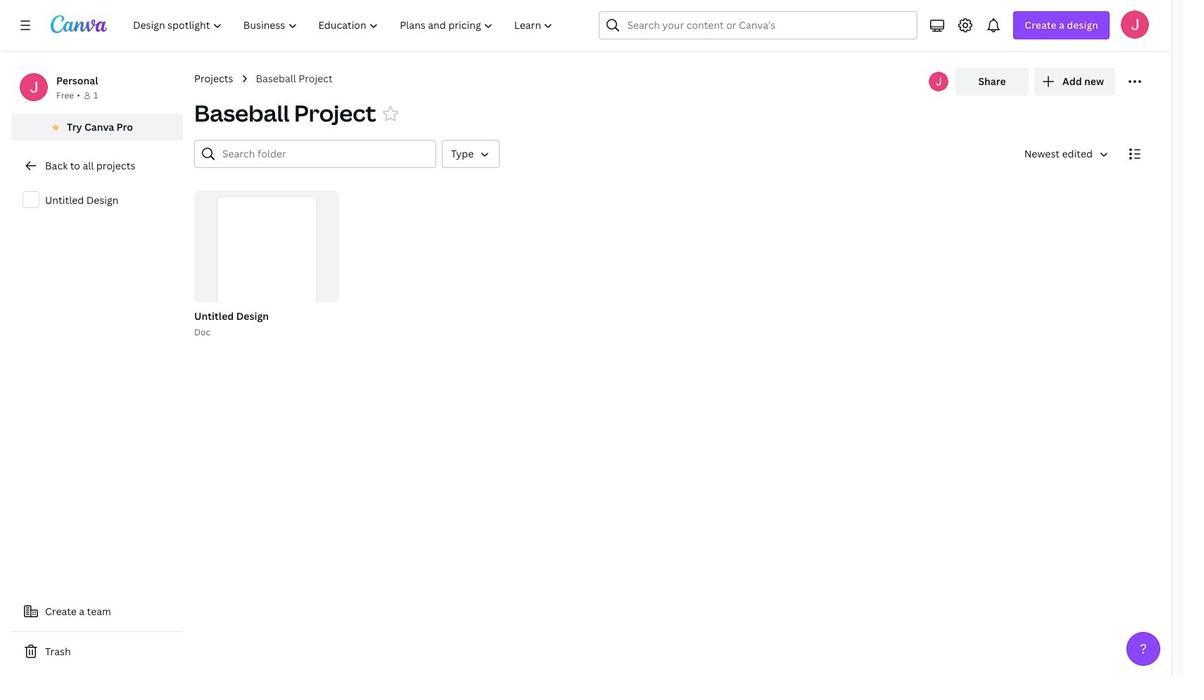 Task type: describe. For each thing, give the bounding box(es) containing it.
Sort by button
[[1013, 140, 1115, 168]]

Search search field
[[627, 12, 890, 39]]

Search folder search field
[[222, 141, 427, 167]]

top level navigation element
[[124, 11, 565, 39]]



Task type: vqa. For each thing, say whether or not it's contained in the screenshot.
the all
no



Task type: locate. For each thing, give the bounding box(es) containing it.
None search field
[[599, 11, 918, 39]]

james peterson image
[[1121, 11, 1149, 39]]

group
[[191, 191, 339, 340], [194, 191, 339, 338]]

1 group from the left
[[191, 191, 339, 340]]

2 group from the left
[[194, 191, 339, 338]]



